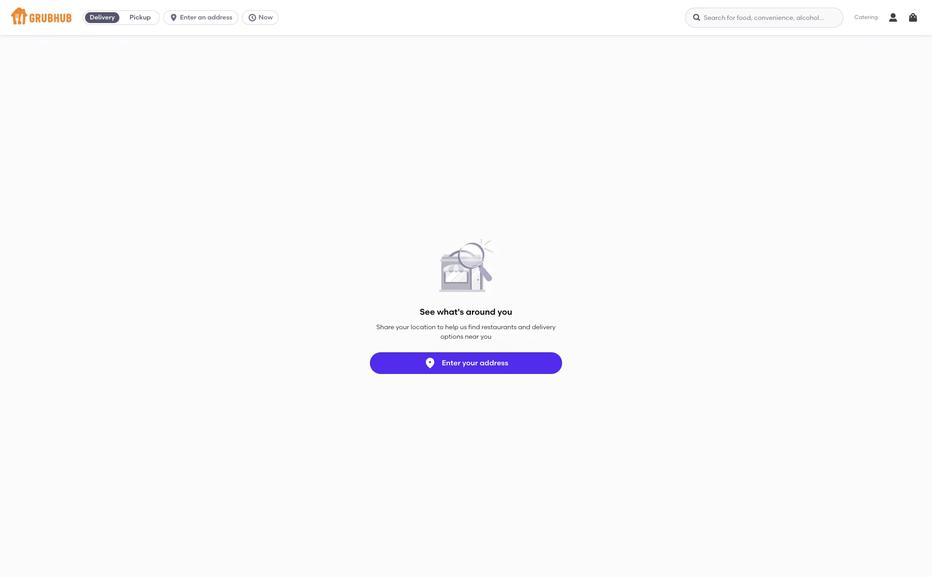 Task type: describe. For each thing, give the bounding box(es) containing it.
1 horizontal spatial svg image
[[692, 13, 702, 22]]

near
[[465, 333, 479, 340]]

delivery
[[532, 324, 556, 331]]

see
[[420, 307, 435, 317]]

an
[[198, 14, 206, 21]]

delivery button
[[83, 10, 121, 25]]

enter for enter an address
[[180, 14, 196, 21]]

main navigation navigation
[[0, 0, 932, 35]]

options
[[440, 333, 463, 340]]

now button
[[242, 10, 282, 25]]

what's
[[437, 307, 464, 317]]

address for enter your address
[[480, 358, 508, 367]]

enter your address button
[[370, 352, 562, 374]]

share
[[376, 324, 394, 331]]

location
[[411, 324, 436, 331]]

to
[[437, 324, 444, 331]]

enter an address button
[[163, 10, 242, 25]]

svg image inside enter an address button
[[169, 13, 178, 22]]

find
[[468, 324, 480, 331]]

svg image inside now button
[[248, 13, 257, 22]]

Search for food, convenience, alcohol... search field
[[685, 8, 844, 28]]

enter an address
[[180, 14, 232, 21]]

enter your address
[[442, 358, 508, 367]]

your for enter
[[462, 358, 478, 367]]

help
[[445, 324, 458, 331]]

your for share
[[396, 324, 409, 331]]



Task type: vqa. For each thing, say whether or not it's contained in the screenshot.
Enter an address 'address'
yes



Task type: locate. For each thing, give the bounding box(es) containing it.
pickup
[[130, 14, 151, 21]]

svg image right catering button
[[888, 12, 899, 23]]

now
[[259, 14, 273, 21]]

1 horizontal spatial svg image
[[888, 12, 899, 23]]

2 horizontal spatial svg image
[[908, 12, 918, 23]]

your inside button
[[462, 358, 478, 367]]

1 vertical spatial you
[[481, 333, 492, 340]]

us
[[460, 324, 467, 331]]

enter for enter your address
[[442, 358, 461, 367]]

your
[[396, 324, 409, 331], [462, 358, 478, 367]]

catering
[[854, 14, 878, 20]]

your down near
[[462, 358, 478, 367]]

position icon image
[[424, 357, 436, 369]]

svg image
[[908, 12, 918, 23], [248, 13, 257, 22], [692, 13, 702, 22]]

0 horizontal spatial svg image
[[169, 13, 178, 22]]

you
[[498, 307, 512, 317], [481, 333, 492, 340]]

1 horizontal spatial enter
[[442, 358, 461, 367]]

pickup button
[[121, 10, 159, 25]]

and
[[518, 324, 530, 331]]

1 horizontal spatial you
[[498, 307, 512, 317]]

1 horizontal spatial your
[[462, 358, 478, 367]]

address
[[207, 14, 232, 21], [480, 358, 508, 367]]

0 horizontal spatial you
[[481, 333, 492, 340]]

0 vertical spatial enter
[[180, 14, 196, 21]]

enter
[[180, 14, 196, 21], [442, 358, 461, 367]]

0 vertical spatial your
[[396, 324, 409, 331]]

svg image
[[888, 12, 899, 23], [169, 13, 178, 22]]

delivery
[[90, 14, 115, 21]]

catering button
[[848, 7, 884, 28]]

enter inside "main navigation" navigation
[[180, 14, 196, 21]]

1 vertical spatial address
[[480, 358, 508, 367]]

you inside share your location to help us find restaurants and delivery options near you
[[481, 333, 492, 340]]

address for enter an address
[[207, 14, 232, 21]]

you right near
[[481, 333, 492, 340]]

see what's around you
[[420, 307, 512, 317]]

svg image left an
[[169, 13, 178, 22]]

around
[[466, 307, 496, 317]]

0 horizontal spatial enter
[[180, 14, 196, 21]]

restaurants
[[482, 324, 517, 331]]

enter left an
[[180, 14, 196, 21]]

0 horizontal spatial address
[[207, 14, 232, 21]]

address inside the enter your address button
[[480, 358, 508, 367]]

0 horizontal spatial your
[[396, 324, 409, 331]]

1 vertical spatial your
[[462, 358, 478, 367]]

0 vertical spatial you
[[498, 307, 512, 317]]

address right an
[[207, 14, 232, 21]]

share your location to help us find restaurants and delivery options near you
[[376, 324, 556, 340]]

0 vertical spatial address
[[207, 14, 232, 21]]

0 horizontal spatial svg image
[[248, 13, 257, 22]]

address inside enter an address button
[[207, 14, 232, 21]]

enter right position icon
[[442, 358, 461, 367]]

you up restaurants
[[498, 307, 512, 317]]

1 horizontal spatial address
[[480, 358, 508, 367]]

1 vertical spatial enter
[[442, 358, 461, 367]]

address down restaurants
[[480, 358, 508, 367]]

your inside share your location to help us find restaurants and delivery options near you
[[396, 324, 409, 331]]

your right share
[[396, 324, 409, 331]]



